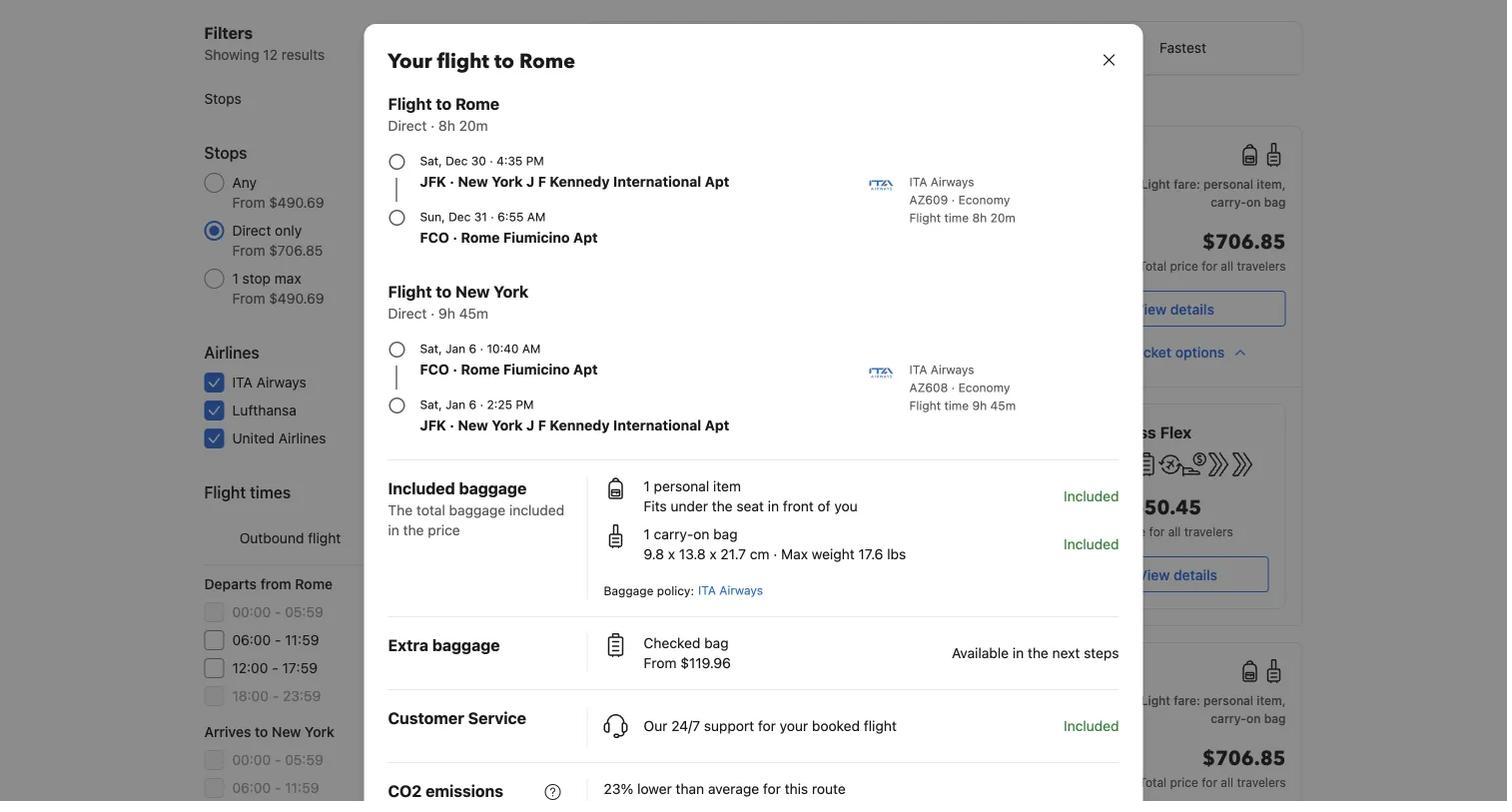 Task type: describe. For each thing, give the bounding box(es) containing it.
time for flight to new york
[[945, 399, 969, 413]]

carry- inside 1 carry-on bag 9.8 x 13.8 x 21.7 cm · max weight 17.6 lbs
[[654, 526, 694, 542]]

reset all
[[493, 24, 548, 41]]

the
[[388, 502, 413, 519]]

customer
[[388, 709, 464, 728]]

ita left the our
[[605, 718, 623, 732]]

pm inside 9:00 pm jfk . dec 30
[[709, 662, 734, 681]]

· inside ita airways az608 · economy flight time 9h 45m
[[952, 381, 955, 395]]

your flight to rome
[[388, 48, 575, 75]]

· inside flight to rome direct · 8h 20m
[[431, 117, 435, 134]]

fco inside 11:25 am fco . dec 31
[[957, 685, 981, 699]]

1 11:59 from the top
[[285, 632, 319, 648]]

route
[[812, 781, 846, 797]]

18:00
[[232, 688, 269, 704]]

jfk inside 9:00 pm jfk . dec 30
[[669, 685, 690, 699]]

jfk inside sat, dec 30 · 4:35 pm jfk · new york j f kennedy international apt
[[420, 173, 446, 190]]

8
[[539, 374, 548, 391]]

arrives to new york
[[204, 724, 334, 740]]

$119.96
[[681, 655, 731, 671]]

total
[[417, 502, 445, 519]]

ticket
[[1135, 344, 1172, 361]]

fco right ita airways image
[[957, 169, 981, 183]]

2 horizontal spatial in
[[1013, 645, 1024, 661]]

rome down the reset all button at the left of the page
[[519, 48, 575, 75]]

jfk inside jfk . dec 30
[[669, 169, 690, 183]]

from inside any from $490.69
[[232, 194, 265, 211]]

times
[[250, 483, 291, 502]]

results
[[282, 46, 325, 63]]

support
[[704, 718, 754, 734]]

sat, for rome
[[420, 154, 442, 168]]

hide
[[1101, 344, 1131, 361]]

00:00 - 05:59 for to
[[232, 752, 324, 768]]

to for flight to rome direct · 8h 20m
[[436, 94, 452, 113]]

your
[[780, 718, 808, 734]]

kennedy for sat, dec 30 · 4:35 pm jfk · new york j f kennedy international apt
[[550, 173, 610, 190]]

average
[[708, 781, 759, 797]]

than
[[676, 781, 704, 797]]

personal for jfk
[[1204, 177, 1254, 191]]

00:00 for arrives
[[232, 752, 271, 768]]

economy inside ita airways az609 · economy flight time 8h 20m
[[959, 193, 1010, 207]]

jan for rome
[[446, 342, 466, 356]]

rome inside flight to rome direct · 8h 20m
[[456, 94, 500, 113]]

f for sat, jan 6 · 2:25 pm jfk · new york j f kennedy international apt
[[538, 417, 546, 434]]

flight for flight to rome direct · 8h 20m
[[388, 94, 432, 113]]

baggage
[[604, 584, 654, 598]]

policy:
[[657, 584, 694, 598]]

$490.69 inside any from $490.69
[[269, 194, 324, 211]]

1 stops from the top
[[204, 90, 242, 107]]

30 inside sat, dec 30 · 4:35 pm jfk · new york j f kennedy international apt
[[471, 154, 486, 168]]

new inside the flight to new york direct · 9h 45m
[[456, 282, 490, 301]]

economy light fare: personal item, carry-on bag for jfk
[[1085, 177, 1286, 209]]

fastest tab list
[[589, 22, 1302, 76]]

30 inside jfk . dec 30
[[726, 169, 741, 183]]

only
[[275, 222, 302, 239]]

flight for flight times
[[204, 483, 246, 502]]

cm
[[750, 546, 770, 562]]

flight times
[[204, 483, 291, 502]]

24/7
[[672, 718, 700, 734]]

sat, dec 30 · 4:35 pm jfk · new york j f kennedy international apt
[[420, 154, 730, 190]]

direct left ita airways image
[[832, 172, 866, 186]]

york inside the flight to new york direct · 9h 45m
[[494, 282, 529, 301]]

sat, jan 6 · 2:25 pm jfk · new york j f kennedy international apt
[[420, 398, 730, 434]]

f for sat, dec 30 · 4:35 pm jfk · new york j f kennedy international apt
[[538, 173, 546, 190]]

stop
[[242, 270, 271, 287]]

international for sat, dec 30 · 4:35 pm jfk · new york j f kennedy international apt
[[613, 173, 702, 190]]

extra baggage
[[388, 636, 500, 655]]

1 total from the top
[[1139, 259, 1167, 273]]

17.6 lbs
[[859, 546, 906, 562]]

0 horizontal spatial 12
[[263, 46, 278, 63]]

item, for 9:00 pm
[[1257, 693, 1286, 707]]

in inside included baggage the total baggage included in the price
[[388, 522, 399, 538]]

bag inside 1 carry-on bag 9.8 x 13.8 x 21.7 cm · max weight 17.6 lbs
[[713, 526, 738, 542]]

economy light fare: personal item, carry-on bag for 9:00 pm
[[1085, 693, 1286, 725]]

6 inside '10:40 am fco . jan 6'
[[727, 776, 735, 790]]

co2
[[388, 782, 422, 801]]

york inside 'sat, jan 6 · 2:25 pm jfk · new york j f kennedy international apt'
[[492, 417, 523, 434]]

direct inside direct only from $706.85
[[232, 222, 271, 239]]

am inside the sat, jan 6 · 10:40 am fco · rome fiumicino apt
[[522, 342, 541, 356]]

1 horizontal spatial 2:25
[[967, 753, 1002, 772]]

flight to rome direct · 8h 20m
[[388, 94, 500, 134]]

2 horizontal spatial the
[[1028, 645, 1049, 661]]

0 vertical spatial price
[[1170, 259, 1199, 273]]

weight
[[812, 546, 855, 562]]

all inside button
[[534, 24, 548, 41]]

international for sat, jan 6 · 2:25 pm jfk · new york j f kennedy international apt
[[613, 417, 702, 434]]

23% lower than average for this route
[[604, 781, 846, 797]]

4:35
[[497, 154, 523, 168]]

apt inside the sat, jan 6 · 10:40 am fco · rome fiumicino apt
[[573, 361, 598, 378]]

airways inside baggage policy: ita airways
[[720, 583, 763, 597]]

2 vertical spatial 9h
[[833, 752, 848, 766]]

00:00 for departs
[[232, 604, 271, 620]]

1 vertical spatial all
[[1221, 259, 1234, 273]]

hide ticket options
[[1101, 344, 1225, 361]]

· inside the flight to new york direct · 9h 45m
[[431, 305, 435, 322]]

2:25 pm
[[967, 753, 1031, 772]]

10:40 inside the sat, jan 6 · 10:40 am fco · rome fiumicino apt
[[487, 342, 519, 356]]

our
[[644, 718, 668, 734]]

fco inside the sat, jan 6 · 10:40 am fco · rome fiumicino apt
[[420, 361, 449, 378]]

included
[[509, 502, 565, 519]]

sun,
[[420, 210, 445, 224]]

sat, for new
[[420, 342, 442, 356]]

1 personal item fits under the seat in front of you
[[644, 478, 858, 515]]

2 total from the top
[[1139, 775, 1167, 789]]

10:40 am fco . jan 6
[[669, 753, 743, 790]]

pm inside 'sat, jan 6 · 2:25 pm jfk · new york j f kennedy international apt'
[[516, 398, 534, 412]]

fare: for 9:00 pm
[[1174, 693, 1201, 707]]

reset all button
[[493, 21, 548, 45]]

2 $706.85 total price for all travelers from the top
[[1139, 745, 1286, 789]]

9:00
[[669, 662, 706, 681]]

time for flight to rome
[[945, 211, 969, 225]]

of
[[818, 498, 831, 515]]

you
[[835, 498, 858, 515]]

flight inside ita airways az609 · economy flight time 8h 20m
[[910, 211, 941, 225]]

23:59
[[283, 688, 321, 704]]

checked
[[644, 635, 701, 651]]

baggage policy: ita airways
[[604, 583, 763, 598]]

tab list containing outbound flight
[[204, 513, 548, 566]]

dec inside jfk . dec 30
[[700, 169, 723, 183]]

1 for 1 carry-on bag 9.8 x 13.8 x 21.7 cm · max weight 17.6 lbs
[[644, 526, 650, 542]]

ita airways az609 · economy flight time 8h 20m
[[910, 175, 1016, 225]]

9:00 pm jfk . dec 30
[[669, 662, 741, 699]]

york down 23:59
[[305, 724, 334, 740]]

our 24/7 support for your booked flight
[[644, 718, 897, 734]]

your flight to rome dialog
[[340, 0, 1167, 801]]

dec inside 9:00 pm jfk . dec 30
[[700, 685, 723, 699]]

6:55
[[498, 210, 524, 224]]

$706.85 inside direct only from $706.85
[[269, 242, 323, 259]]

az608
[[910, 381, 948, 395]]

dec inside sun, dec 31 · 6:55 am fco · rome fiumicino apt
[[449, 210, 471, 224]]

1 horizontal spatial 12
[[533, 222, 548, 239]]

flight to new york direct · 9h 45m
[[388, 282, 529, 322]]

front
[[783, 498, 814, 515]]

max
[[781, 546, 808, 562]]

showing 12 results
[[204, 46, 325, 63]]

pm inside sat, dec 30 · 4:35 pm jfk · new york j f kennedy international apt
[[526, 154, 544, 168]]

9.8
[[644, 546, 664, 562]]

return flight
[[422, 530, 502, 546]]

on for 9:00 pm
[[1247, 711, 1261, 725]]

lower
[[637, 781, 672, 797]]

baggage for extra
[[432, 636, 500, 655]]

item, for jfk
[[1257, 177, 1286, 191]]

next
[[1053, 645, 1080, 661]]

direct down 9h 45m
[[838, 779, 872, 793]]

to for flight to new york direct · 9h 45m
[[436, 282, 452, 301]]

2:25 inside 'sat, jan 6 · 2:25 pm jfk · new york j f kennedy international apt'
[[487, 398, 513, 412]]

to down the reset all button at the left of the page
[[494, 48, 514, 75]]

az609
[[910, 193, 948, 207]]

1 vertical spatial airlines
[[279, 430, 326, 447]]

j for sat, jan 6 · 2:25 pm jfk · new york j f kennedy international apt
[[526, 417, 535, 434]]

ita inside ita airways az609 · economy flight time 8h 20m
[[910, 175, 928, 189]]

bag inside checked bag from $119.96
[[705, 635, 729, 651]]

extra
[[388, 636, 429, 655]]

· inside 1 carry-on bag 9.8 x 13.8 x 21.7 cm · max weight 17.6 lbs
[[774, 546, 778, 562]]

10:40 inside '10:40 am fco . jan 6'
[[669, 753, 714, 772]]

showing
[[204, 46, 259, 63]]

kennedy for sat, jan 6 · 2:25 pm jfk · new york j f kennedy international apt
[[550, 417, 610, 434]]

hide ticket options button
[[1063, 335, 1286, 371]]

jfk . dec 30
[[669, 165, 741, 183]]

11:25 am fco . dec 31
[[957, 662, 1031, 699]]

included baggage the total baggage included in the price
[[388, 479, 565, 538]]

2 vertical spatial all
[[1221, 775, 1234, 789]]

personal for 9:00 pm
[[1204, 693, 1254, 707]]

45m inside the flight to new york direct · 9h 45m
[[459, 305, 489, 322]]

ita up lufthansa
[[232, 374, 253, 391]]

6 for new
[[469, 398, 477, 412]]

outbound
[[240, 530, 304, 546]]

from inside checked bag from $119.96
[[644, 655, 677, 671]]

18:00 - 23:59
[[232, 688, 321, 704]]

12:00 - 17:59
[[232, 660, 318, 676]]

9h inside the flight to new york direct · 9h 45m
[[439, 305, 455, 322]]

dec inside sat, dec 30 · 4:35 pm jfk · new york j f kennedy international apt
[[446, 154, 468, 168]]

any
[[232, 174, 257, 191]]

the inside included baggage the total baggage included in the price
[[403, 522, 424, 538]]

1 carry-on bag 9.8 x 13.8 x 21.7 cm · max weight 17.6 lbs
[[644, 526, 906, 562]]

1 06:00 from the top
[[232, 632, 271, 648]]

fco inside '10:40 am fco . jan 6'
[[669, 776, 693, 790]]

ita inside ita airways az608 · economy flight time 9h 45m
[[910, 363, 928, 377]]

new down 18:00 - 23:59
[[272, 724, 301, 740]]

2 x from the left
[[710, 546, 717, 562]]

am inside 11:25 am fco . dec 31
[[1005, 662, 1031, 681]]

2 vertical spatial price
[[1170, 775, 1199, 789]]

reset button
[[511, 141, 548, 161]]

2 06:00 from the top
[[232, 780, 271, 796]]

return flight button
[[376, 513, 548, 564]]

sat, inside 'sat, jan 6 · 2:25 pm jfk · new york j f kennedy international apt'
[[420, 398, 442, 412]]

am inside '10:40 am fco . jan 6'
[[718, 753, 743, 772]]

options
[[1176, 344, 1225, 361]]

1 06:00 - 11:59 from the top
[[232, 632, 319, 648]]

ita airways link
[[698, 583, 763, 597]]

personal inside 1 personal item fits under the seat in front of you
[[654, 478, 710, 495]]

23%
[[604, 781, 634, 797]]

ita airways az608 · economy flight time 9h 45m
[[910, 363, 1016, 413]]

17:59
[[282, 660, 318, 676]]

fastest button
[[1065, 22, 1302, 74]]



Task type: locate. For each thing, give the bounding box(es) containing it.
rome down 6:55
[[461, 229, 500, 246]]

2 j from the top
[[526, 417, 535, 434]]

pm right 9:00
[[709, 662, 734, 681]]

departs from rome
[[204, 576, 333, 592]]

flight down az608
[[910, 399, 941, 413]]

am up average
[[718, 753, 743, 772]]

j inside sat, dec 30 · 4:35 pm jfk · new york j f kennedy international apt
[[526, 173, 535, 190]]

view details
[[1135, 301, 1215, 317], [673, 566, 753, 583], [1138, 566, 1218, 583]]

20m inside ita airways az609 · economy flight time 8h 20m
[[991, 211, 1016, 225]]

0 horizontal spatial 2:25
[[487, 398, 513, 412]]

. for 9:00 pm
[[693, 681, 697, 695]]

2 vertical spatial jan
[[704, 776, 724, 790]]

0 vertical spatial economy light fare: personal item, carry-on bag
[[1085, 177, 1286, 209]]

flight left times at left bottom
[[204, 483, 246, 502]]

f inside 'sat, jan 6 · 2:25 pm jfk · new york j f kennedy international apt'
[[538, 417, 546, 434]]

2 0 from the top
[[539, 688, 548, 704]]

to inside flight to rome direct · 8h 20m
[[436, 94, 452, 113]]

1 vertical spatial fare:
[[1174, 693, 1201, 707]]

fco
[[957, 169, 981, 183], [420, 229, 449, 246], [420, 361, 449, 378], [957, 685, 981, 699], [669, 776, 693, 790]]

0 vertical spatial 20m
[[459, 117, 488, 134]]

1 up fits
[[644, 478, 650, 495]]

1 fare: from the top
[[1174, 177, 1201, 191]]

available
[[952, 645, 1009, 661]]

1 vertical spatial 11:59
[[285, 780, 319, 796]]

direct down sun,
[[388, 305, 427, 322]]

new inside sat, dec 30 · 4:35 pm jfk · new york j f kennedy international apt
[[458, 173, 488, 190]]

1 vertical spatial 9h
[[973, 399, 987, 413]]

available in the next steps
[[952, 645, 1119, 661]]

this
[[785, 781, 808, 797]]

from down stop
[[232, 290, 265, 307]]

time down az609 on the top of page
[[945, 211, 969, 225]]

steps
[[1084, 645, 1119, 661]]

1 vertical spatial baggage
[[449, 502, 506, 519]]

6 down the sat, jan 6 · 10:40 am fco · rome fiumicino apt
[[469, 398, 477, 412]]

1 item, from the top
[[1257, 177, 1286, 191]]

12
[[263, 46, 278, 63], [533, 222, 548, 239]]

light for 9:00 pm
[[1142, 693, 1171, 707]]

21.7
[[721, 546, 746, 562]]

the down the
[[403, 522, 424, 538]]

31 inside sun, dec 31 · 6:55 am fco · rome fiumicino apt
[[474, 210, 487, 224]]

1 horizontal spatial 45m
[[851, 752, 877, 766]]

sat, jan 6 · 10:40 am fco · rome fiumicino apt
[[420, 342, 598, 378]]

emissions
[[426, 782, 504, 801]]

carry-
[[1211, 195, 1247, 209], [654, 526, 694, 542], [1211, 711, 1247, 725]]

$490.69 down max
[[269, 290, 324, 307]]

fiumicino down 6:55
[[503, 229, 570, 246]]

rome down 'your flight to rome'
[[456, 94, 500, 113]]

am inside sun, dec 31 · 6:55 am fco · rome fiumicino apt
[[527, 210, 546, 224]]

3 0 from the top
[[539, 752, 548, 768]]

10:40
[[487, 342, 519, 356], [669, 753, 714, 772]]

f down reset button
[[538, 173, 546, 190]]

airways inside ita airways az608 · economy flight time 9h 45m
[[931, 363, 975, 377]]

3 sat, from the top
[[420, 398, 442, 412]]

sat, down flight to rome direct · 8h 20m
[[420, 154, 442, 168]]

2 11:59 from the top
[[285, 780, 319, 796]]

1 for 1 stop max from $490.69
[[232, 270, 239, 287]]

1 up 9.8
[[644, 526, 650, 542]]

00:00 - 05:59 down from
[[232, 604, 324, 620]]

f
[[538, 173, 546, 190], [538, 417, 546, 434]]

1 inside 1 stop max from $490.69
[[232, 270, 239, 287]]

ita airways up lufthansa
[[232, 374, 306, 391]]

1 vertical spatial travelers
[[1237, 775, 1286, 789]]

1 vertical spatial $706.85 total price for all travelers
[[1139, 745, 1286, 789]]

baggage for included
[[459, 479, 527, 498]]

1 horizontal spatial 20m
[[991, 211, 1016, 225]]

00:00 down the arrives to new york
[[232, 752, 271, 768]]

1 vertical spatial reset
[[511, 142, 548, 159]]

6
[[469, 342, 477, 356], [469, 398, 477, 412], [727, 776, 735, 790]]

j for sat, dec 30 · 4:35 pm jfk · new york j f kennedy international apt
[[526, 173, 535, 190]]

1 f from the top
[[538, 173, 546, 190]]

1 economy light fare: personal item, carry-on bag from the top
[[1085, 177, 1286, 209]]

flight
[[437, 48, 489, 75], [308, 530, 341, 546], [469, 530, 502, 546], [864, 718, 897, 734]]

06:00 - 11:59
[[232, 632, 319, 648], [232, 780, 319, 796]]

0 vertical spatial $706.85 total price for all travelers
[[1139, 229, 1286, 273]]

united
[[232, 430, 275, 447]]

arrives
[[204, 724, 251, 740]]

flight down the your
[[388, 94, 432, 113]]

1 left stop
[[232, 270, 239, 287]]

airways down 21.7
[[720, 583, 763, 597]]

2 sat, from the top
[[420, 342, 442, 356]]

rome left 8 at the top of the page
[[461, 361, 500, 378]]

0 vertical spatial time
[[945, 211, 969, 225]]

2 00:00 from the top
[[232, 752, 271, 768]]

06:00 down the arrives to new york
[[232, 780, 271, 796]]

1 horizontal spatial 9h
[[833, 752, 848, 766]]

fare:
[[1174, 177, 1201, 191], [1174, 693, 1201, 707]]

1 vertical spatial 1
[[644, 478, 650, 495]]

york
[[492, 173, 523, 190], [494, 282, 529, 301], [492, 417, 523, 434], [305, 724, 334, 740]]

1 vertical spatial 10:40
[[669, 753, 714, 772]]

tab list
[[204, 513, 548, 566]]

6 for rome
[[469, 342, 477, 356]]

on inside 1 carry-on bag 9.8 x 13.8 x 21.7 cm · max weight 17.6 lbs
[[694, 526, 710, 542]]

am down available in the next steps
[[1005, 662, 1031, 681]]

1138
[[518, 174, 548, 191]]

flight right the your
[[437, 48, 489, 75]]

1 00:00 from the top
[[232, 604, 271, 620]]

rome inside sun, dec 31 · 6:55 am fco · rome fiumicino apt
[[461, 229, 500, 246]]

the down item
[[712, 498, 733, 515]]

direct down the your
[[388, 117, 427, 134]]

1 vertical spatial f
[[538, 417, 546, 434]]

2 item, from the top
[[1257, 693, 1286, 707]]

kennedy right 1138
[[550, 173, 610, 190]]

0 vertical spatial 00:00
[[232, 604, 271, 620]]

fiumicino inside the sat, jan 6 · 10:40 am fco · rome fiumicino apt
[[503, 361, 570, 378]]

1 vertical spatial 6
[[469, 398, 477, 412]]

baggage up "return flight"
[[449, 502, 506, 519]]

seat
[[737, 498, 764, 515]]

stops down showing
[[204, 90, 242, 107]]

0 vertical spatial 30
[[471, 154, 486, 168]]

direct inside the flight to new york direct · 9h 45m
[[388, 305, 427, 322]]

2 05:59 from the top
[[285, 752, 324, 768]]

1 vertical spatial $490.69
[[269, 290, 324, 307]]

6 inside 'sat, jan 6 · 2:25 pm jfk · new york j f kennedy international apt'
[[469, 398, 477, 412]]

service
[[468, 709, 526, 728]]

apt inside sat, dec 30 · 4:35 pm jfk · new york j f kennedy international apt
[[705, 173, 730, 190]]

apt inside sun, dec 31 · 6:55 am fco · rome fiumicino apt
[[573, 229, 598, 246]]

12 right 6:55
[[533, 222, 548, 239]]

0 vertical spatial travelers
[[1237, 259, 1286, 273]]

included inside included baggage the total baggage included in the price
[[388, 479, 455, 498]]

12 left results
[[263, 46, 278, 63]]

10:40 up the than
[[669, 753, 714, 772]]

x right 9.8
[[668, 546, 675, 562]]

2:25 down 11:25 am fco . dec 31 on the bottom right of the page
[[967, 753, 1002, 772]]

outbound flight
[[240, 530, 341, 546]]

apt inside 'sat, jan 6 · 2:25 pm jfk · new york j f kennedy international apt'
[[705, 417, 730, 434]]

ita airways image
[[870, 173, 894, 197]]

1 j from the top
[[526, 173, 535, 190]]

2 economy light fare: personal item, carry-on bag from the top
[[1085, 693, 1286, 725]]

06:00 - 11:59 down the arrives to new york
[[232, 780, 319, 796]]

05:59 for rome
[[285, 604, 324, 620]]

. for 11:25 am
[[985, 681, 988, 695]]

11:25
[[960, 662, 1001, 681]]

view
[[1135, 301, 1167, 317], [673, 566, 705, 583], [1138, 566, 1170, 583]]

1 0 from the top
[[539, 604, 548, 620]]

0 vertical spatial sat,
[[420, 154, 442, 168]]

0 horizontal spatial 45m
[[459, 305, 489, 322]]

in down the
[[388, 522, 399, 538]]

time inside ita airways az609 · economy flight time 8h 20m
[[945, 211, 969, 225]]

ita right policy:
[[698, 583, 716, 597]]

the inside 1 personal item fits under the seat in front of you
[[712, 498, 733, 515]]

2 time from the top
[[945, 399, 969, 413]]

fiumicino inside sun, dec 31 · 6:55 am fco · rome fiumicino apt
[[503, 229, 570, 246]]

1 vertical spatial 05:59
[[285, 752, 324, 768]]

1 05:59 from the top
[[285, 604, 324, 620]]

1 sat, from the top
[[420, 154, 442, 168]]

00:00 - 05:59 for from
[[232, 604, 324, 620]]

0 vertical spatial the
[[712, 498, 733, 515]]

0 vertical spatial baggage
[[459, 479, 527, 498]]

1 vertical spatial item,
[[1257, 693, 1286, 707]]

05:59 down from
[[285, 604, 324, 620]]

price inside included baggage the total baggage included in the price
[[428, 522, 460, 538]]

1 horizontal spatial the
[[712, 498, 733, 515]]

11:59 down the arrives to new york
[[285, 780, 319, 796]]

1 vertical spatial 06:00 - 11:59
[[232, 780, 319, 796]]

1 travelers from the top
[[1237, 259, 1286, 273]]

pm down the sat, jan 6 · 10:40 am fco · rome fiumicino apt
[[516, 398, 534, 412]]

for
[[1202, 259, 1218, 273], [758, 718, 776, 734], [1202, 775, 1218, 789], [763, 781, 781, 797]]

jan down the sat, jan 6 · 10:40 am fco · rome fiumicino apt
[[446, 398, 466, 412]]

0 vertical spatial 1
[[232, 270, 239, 287]]

2 06:00 - 11:59 from the top
[[232, 780, 319, 796]]

0 vertical spatial total
[[1139, 259, 1167, 273]]

jan
[[446, 342, 466, 356], [446, 398, 466, 412], [704, 776, 724, 790]]

sat, down the sat, jan 6 · 10:40 am fco · rome fiumicino apt
[[420, 398, 442, 412]]

2 vertical spatial baggage
[[432, 636, 500, 655]]

ita up az608
[[910, 363, 928, 377]]

fare: for jfk
[[1174, 177, 1201, 191]]

jan for new
[[446, 398, 466, 412]]

1 x from the left
[[668, 546, 675, 562]]

$490.69 up only
[[269, 194, 324, 211]]

0 vertical spatial fare:
[[1174, 177, 1201, 191]]

1 inside 1 carry-on bag 9.8 x 13.8 x 21.7 cm · max weight 17.6 lbs
[[644, 526, 650, 542]]

international
[[613, 173, 702, 190], [613, 417, 702, 434]]

fco down sun,
[[420, 229, 449, 246]]

kennedy inside 'sat, jan 6 · 2:25 pm jfk · new york j f kennedy international apt'
[[550, 417, 610, 434]]

2 vertical spatial 1
[[644, 526, 650, 542]]

reset up 'your flight to rome'
[[493, 24, 530, 41]]

jan inside '10:40 am fco . jan 6'
[[704, 776, 724, 790]]

airlines down lufthansa
[[279, 430, 326, 447]]

0
[[539, 604, 548, 620], [539, 688, 548, 704], [539, 752, 548, 768], [539, 780, 548, 796]]

1 vertical spatial in
[[388, 522, 399, 538]]

0 vertical spatial fiumicino
[[503, 229, 570, 246]]

45m inside ita airways az608 · economy flight time 9h 45m
[[991, 399, 1016, 413]]

1 fiumicino from the top
[[503, 229, 570, 246]]

$706.85
[[1203, 229, 1286, 256], [269, 242, 323, 259], [1203, 745, 1286, 773]]

f down 8 at the top of the page
[[538, 417, 546, 434]]

1 vertical spatial fiumicino
[[503, 361, 570, 378]]

sat, inside the sat, jan 6 · 10:40 am fco · rome fiumicino apt
[[420, 342, 442, 356]]

4 0 from the top
[[539, 780, 548, 796]]

x left 21.7
[[710, 546, 717, 562]]

12:00
[[232, 660, 268, 676]]

fiumicino for sun, dec 31 · 6:55 am fco · rome fiumicino apt
[[503, 229, 570, 246]]

2 fare: from the top
[[1174, 693, 1201, 707]]

9h inside ita airways az608 · economy flight time 9h 45m
[[973, 399, 987, 413]]

. inside 11:25 am fco . dec 31
[[985, 681, 988, 695]]

airlines
[[204, 343, 260, 362], [279, 430, 326, 447]]

2:25 down the sat, jan 6 · 10:40 am fco · rome fiumicino apt
[[487, 398, 513, 412]]

in right seat on the bottom of page
[[768, 498, 779, 515]]

international inside sat, dec 30 · 4:35 pm jfk · new york j f kennedy international apt
[[613, 173, 702, 190]]

lufthansa
[[232, 402, 297, 419]]

item,
[[1257, 177, 1286, 191], [1257, 693, 1286, 707]]

· inside ita airways az609 · economy flight time 8h 20m
[[952, 193, 955, 207]]

05:59 for new
[[285, 752, 324, 768]]

1 horizontal spatial 31
[[1017, 685, 1031, 699]]

2 f from the top
[[538, 417, 546, 434]]

2 $490.69 from the top
[[269, 290, 324, 307]]

1 vertical spatial on
[[694, 526, 710, 542]]

booked
[[812, 718, 860, 734]]

to inside the flight to new york direct · 9h 45m
[[436, 282, 452, 301]]

time inside ita airways az608 · economy flight time 9h 45m
[[945, 399, 969, 413]]

0 vertical spatial 6
[[469, 342, 477, 356]]

1 time from the top
[[945, 211, 969, 225]]

0 vertical spatial item,
[[1257, 177, 1286, 191]]

reset for reset
[[511, 142, 548, 159]]

20m
[[459, 117, 488, 134], [991, 211, 1016, 225]]

york down sun, dec 31 · 6:55 am fco · rome fiumicino apt
[[494, 282, 529, 301]]

2 light from the top
[[1142, 693, 1171, 707]]

flight for your
[[437, 48, 489, 75]]

0 vertical spatial on
[[1247, 195, 1261, 209]]

9h
[[439, 305, 455, 322], [973, 399, 987, 413], [833, 752, 848, 766]]

total
[[1139, 259, 1167, 273], [1139, 775, 1167, 789]]

2 vertical spatial in
[[1013, 645, 1024, 661]]

j left 3
[[526, 417, 535, 434]]

2 fiumicino from the top
[[503, 361, 570, 378]]

0 horizontal spatial x
[[668, 546, 675, 562]]

flight down az609 on the top of page
[[910, 211, 941, 225]]

flight for outbound
[[308, 530, 341, 546]]

$490.69 inside 1 stop max from $490.69
[[269, 290, 324, 307]]

carry- for 9:00 pm
[[1211, 711, 1247, 725]]

to
[[494, 48, 514, 75], [436, 94, 452, 113], [436, 282, 452, 301], [255, 724, 268, 740]]

1 vertical spatial kennedy
[[550, 417, 610, 434]]

1 vertical spatial total
[[1139, 775, 1167, 789]]

reset up 1138
[[511, 142, 548, 159]]

economy inside ita airways az608 · economy flight time 9h 45m
[[959, 381, 1010, 395]]

0 vertical spatial ita airways
[[232, 374, 306, 391]]

05:59 down the arrives to new york
[[285, 752, 324, 768]]

1 for 1 personal item fits under the seat in front of you
[[644, 478, 650, 495]]

0 vertical spatial 2:25
[[487, 398, 513, 412]]

ita airways image
[[870, 361, 894, 385]]

20m inside flight to rome direct · 8h 20m
[[459, 117, 488, 134]]

new
[[458, 173, 488, 190], [456, 282, 490, 301], [458, 417, 488, 434], [272, 724, 301, 740]]

the
[[712, 498, 733, 515], [403, 522, 424, 538], [1028, 645, 1049, 661]]

new inside 'sat, jan 6 · 2:25 pm jfk · new york j f kennedy international apt'
[[458, 417, 488, 434]]

details
[[1171, 301, 1215, 317], [709, 566, 753, 583], [1174, 566, 1218, 583]]

dec
[[446, 154, 468, 168], [700, 169, 723, 183], [449, 210, 471, 224], [700, 685, 723, 699], [992, 685, 1014, 699]]

from inside 1 stop max from $490.69
[[232, 290, 265, 307]]

light for jfk
[[1142, 177, 1171, 191]]

0 vertical spatial 12
[[263, 46, 278, 63]]

kennedy inside sat, dec 30 · 4:35 pm jfk · new york j f kennedy international apt
[[550, 173, 610, 190]]

0 horizontal spatial 9h
[[439, 305, 455, 322]]

reset
[[493, 24, 530, 41], [511, 142, 548, 159]]

from
[[260, 576, 292, 592]]

time down az608
[[945, 399, 969, 413]]

1 vertical spatial 8h
[[973, 211, 987, 225]]

1 light from the top
[[1142, 177, 1171, 191]]

flight down sun,
[[388, 282, 432, 301]]

apt
[[705, 173, 730, 190], [573, 229, 598, 246], [573, 361, 598, 378], [705, 417, 730, 434]]

jan inside the sat, jan 6 · 10:40 am fco · rome fiumicino apt
[[446, 342, 466, 356]]

carry- for jfk
[[1211, 195, 1247, 209]]

airways up az608
[[931, 363, 975, 377]]

0 horizontal spatial ita airways
[[232, 374, 306, 391]]

1 vertical spatial international
[[613, 417, 702, 434]]

1 vertical spatial j
[[526, 417, 535, 434]]

flight for flight to new york direct · 9h 45m
[[388, 282, 432, 301]]

fco inside sun, dec 31 · 6:55 am fco · rome fiumicino apt
[[420, 229, 449, 246]]

york down "4:35"
[[492, 173, 523, 190]]

1 inside 1 personal item fits under the seat in front of you
[[644, 478, 650, 495]]

direct up booked
[[832, 688, 866, 702]]

. for 10:40 am
[[697, 772, 700, 786]]

fiumicino for sat, jan 6 · 10:40 am fco · rome fiumicino apt
[[503, 361, 570, 378]]

new up sun, dec 31 · 6:55 am fco · rome fiumicino apt
[[458, 173, 488, 190]]

0 vertical spatial 8h
[[439, 117, 455, 134]]

departs
[[204, 576, 257, 592]]

new left 3
[[458, 417, 488, 434]]

outbound flight button
[[204, 513, 376, 564]]

1 vertical spatial personal
[[654, 478, 710, 495]]

0 horizontal spatial airlines
[[204, 343, 260, 362]]

any from $490.69
[[232, 174, 324, 211]]

31 down available in the next steps
[[1017, 685, 1031, 699]]

1 vertical spatial light
[[1142, 693, 1171, 707]]

2 vertical spatial sat,
[[420, 398, 442, 412]]

direct inside flight to rome direct · 8h 20m
[[388, 117, 427, 134]]

jfk inside 'sat, jan 6 · 2:25 pm jfk · new york j f kennedy international apt'
[[420, 417, 446, 434]]

from inside direct only from $706.85
[[232, 242, 265, 259]]

rome inside the sat, jan 6 · 10:40 am fco · rome fiumicino apt
[[461, 361, 500, 378]]

6 down the flight to new york direct · 9h 45m in the left of the page
[[469, 342, 477, 356]]

airways up az609 on the top of page
[[931, 175, 975, 189]]

0 vertical spatial carry-
[[1211, 195, 1247, 209]]

in inside 1 personal item fits under the seat in front of you
[[768, 498, 779, 515]]

dec inside 11:25 am fco . dec 31
[[992, 685, 1014, 699]]

economy light fare: personal item, carry-on bag
[[1085, 177, 1286, 209], [1085, 693, 1286, 725]]

0 vertical spatial airlines
[[204, 343, 260, 362]]

from
[[232, 194, 265, 211], [232, 242, 265, 259], [232, 290, 265, 307], [644, 655, 677, 671]]

flight right outbound
[[308, 530, 341, 546]]

item
[[713, 478, 741, 495]]

2 stops from the top
[[204, 143, 247, 162]]

0 vertical spatial 00:00 - 05:59
[[232, 604, 324, 620]]

pm up 1138
[[526, 154, 544, 168]]

j down reset button
[[526, 173, 535, 190]]

flight inside the flight to new york direct · 9h 45m
[[388, 282, 432, 301]]

1 vertical spatial stops
[[204, 143, 247, 162]]

2 vertical spatial 30
[[726, 685, 741, 699]]

3
[[539, 430, 548, 447]]

8h inside flight to rome direct · 8h 20m
[[439, 117, 455, 134]]

airways left 24/7
[[626, 718, 670, 732]]

j inside 'sat, jan 6 · 2:25 pm jfk · new york j f kennedy international apt'
[[526, 417, 535, 434]]

1 kennedy from the top
[[550, 173, 610, 190]]

1 $490.69 from the top
[[269, 194, 324, 211]]

fiumicino up 'sat, jan 6 · 2:25 pm jfk · new york j f kennedy international apt'
[[503, 361, 570, 378]]

0 horizontal spatial 8h
[[439, 117, 455, 134]]

flight up 9h 45m
[[864, 718, 897, 734]]

1 horizontal spatial ita airways
[[605, 718, 670, 732]]

1 $706.85 total price for all travelers from the top
[[1139, 229, 1286, 273]]

the left next
[[1028, 645, 1049, 661]]

united airlines
[[232, 430, 326, 447]]

baggage right extra
[[432, 636, 500, 655]]

1 00:00 - 05:59 from the top
[[232, 604, 324, 620]]

31 inside 11:25 am fco . dec 31
[[1017, 685, 1031, 699]]

2 kennedy from the top
[[550, 417, 610, 434]]

30 inside 9:00 pm jfk . dec 30
[[726, 685, 741, 699]]

1 horizontal spatial in
[[768, 498, 779, 515]]

2 international from the top
[[613, 417, 702, 434]]

york inside sat, dec 30 · 4:35 pm jfk · new york j f kennedy international apt
[[492, 173, 523, 190]]

am up 8 at the top of the page
[[522, 342, 541, 356]]

under
[[671, 498, 708, 515]]

0 vertical spatial 06:00
[[232, 632, 271, 648]]

airways inside ita airways az609 · economy flight time 8h 20m
[[931, 175, 975, 189]]

from up stop
[[232, 242, 265, 259]]

1 international from the top
[[613, 173, 702, 190]]

2 00:00 - 05:59 from the top
[[232, 752, 324, 768]]

0 vertical spatial jan
[[446, 342, 466, 356]]

fco down the flight to new york direct · 9h 45m in the left of the page
[[420, 361, 449, 378]]

0 vertical spatial international
[[613, 173, 702, 190]]

1 horizontal spatial x
[[710, 546, 717, 562]]

0 vertical spatial 9h
[[439, 305, 455, 322]]

1 horizontal spatial 8h
[[973, 211, 987, 225]]

0 vertical spatial 10:40
[[487, 342, 519, 356]]

-
[[275, 604, 281, 620], [275, 632, 281, 648], [272, 660, 278, 676], [273, 688, 279, 704], [275, 752, 281, 768], [275, 780, 281, 796]]

flight for return
[[469, 530, 502, 546]]

on for jfk
[[1247, 195, 1261, 209]]

0 vertical spatial 31
[[474, 210, 487, 224]]

10:40 down the flight to new york direct · 9h 45m in the left of the page
[[487, 342, 519, 356]]

new left 924
[[456, 282, 490, 301]]

2 vertical spatial personal
[[1204, 693, 1254, 707]]

1 vertical spatial 00:00
[[232, 752, 271, 768]]

fco down the 11:25
[[957, 685, 981, 699]]

2 travelers from the top
[[1237, 775, 1286, 789]]

fits
[[644, 498, 667, 515]]

pm down 11:25 am fco . dec 31 on the bottom right of the page
[[1006, 753, 1031, 772]]

reset for reset all
[[493, 24, 530, 41]]

6 right the than
[[727, 776, 735, 790]]

11:59 up 17:59
[[285, 632, 319, 648]]

. inside jfk . dec 30
[[693, 165, 697, 179]]

0 vertical spatial reset
[[493, 24, 530, 41]]

1
[[232, 270, 239, 287], [644, 478, 650, 495], [644, 526, 650, 542]]

1 vertical spatial price
[[428, 522, 460, 538]]

2 vertical spatial the
[[1028, 645, 1049, 661]]

from down any
[[232, 194, 265, 211]]

kennedy right 3
[[550, 417, 610, 434]]

0 vertical spatial all
[[534, 24, 548, 41]]

max
[[275, 270, 301, 287]]

customer service
[[388, 709, 526, 728]]

jan inside 'sat, jan 6 · 2:25 pm jfk · new york j f kennedy international apt'
[[446, 398, 466, 412]]

sat, inside sat, dec 30 · 4:35 pm jfk · new york j f kennedy international apt
[[420, 154, 442, 168]]

00:00 down departs from rome
[[232, 604, 271, 620]]

ita inside baggage policy: ita airways
[[698, 583, 716, 597]]

jan down the flight to new york direct · 9h 45m in the left of the page
[[446, 342, 466, 356]]

to for arrives to new york
[[255, 724, 268, 740]]

0 vertical spatial personal
[[1204, 177, 1254, 191]]

airways up lufthansa
[[256, 374, 306, 391]]

0 vertical spatial 11:59
[[285, 632, 319, 648]]

1 vertical spatial jan
[[446, 398, 466, 412]]

rome right from
[[295, 576, 333, 592]]

direct only from $706.85
[[232, 222, 323, 259]]

2 vertical spatial 45m
[[851, 752, 877, 766]]

bag
[[1265, 195, 1286, 209], [713, 526, 738, 542], [705, 635, 729, 651], [1265, 711, 1286, 725]]

stops up any
[[204, 143, 247, 162]]

0 vertical spatial 06:00 - 11:59
[[232, 632, 319, 648]]

included
[[388, 479, 455, 498], [1064, 488, 1119, 505], [1064, 536, 1119, 552], [1064, 718, 1119, 734]]

return
[[422, 530, 465, 546]]

flight right return
[[469, 530, 502, 546]]

1 vertical spatial time
[[945, 399, 969, 413]]

in up 11:25 am fco . dec 31 on the bottom right of the page
[[1013, 645, 1024, 661]]

0 vertical spatial $490.69
[[269, 194, 324, 211]]

0 horizontal spatial 10:40
[[487, 342, 519, 356]]

sun, dec 31 · 6:55 am fco · rome fiumicino apt
[[420, 210, 598, 246]]

personal
[[1204, 177, 1254, 191], [654, 478, 710, 495], [1204, 693, 1254, 707]]

1 horizontal spatial airlines
[[279, 430, 326, 447]]

f inside sat, dec 30 · 4:35 pm jfk · new york j f kennedy international apt
[[538, 173, 546, 190]]

reset inside button
[[493, 24, 530, 41]]

05:59
[[285, 604, 324, 620], [285, 752, 324, 768]]

flight inside ita airways az608 · economy flight time 9h 45m
[[910, 399, 941, 413]]

9h 45m
[[833, 752, 877, 766]]

6 inside the sat, jan 6 · 10:40 am fco · rome fiumicino apt
[[469, 342, 477, 356]]

8h inside ita airways az609 · economy flight time 8h 20m
[[973, 211, 987, 225]]



Task type: vqa. For each thing, say whether or not it's contained in the screenshot.
$498.16 in the Direct only From $498.16
no



